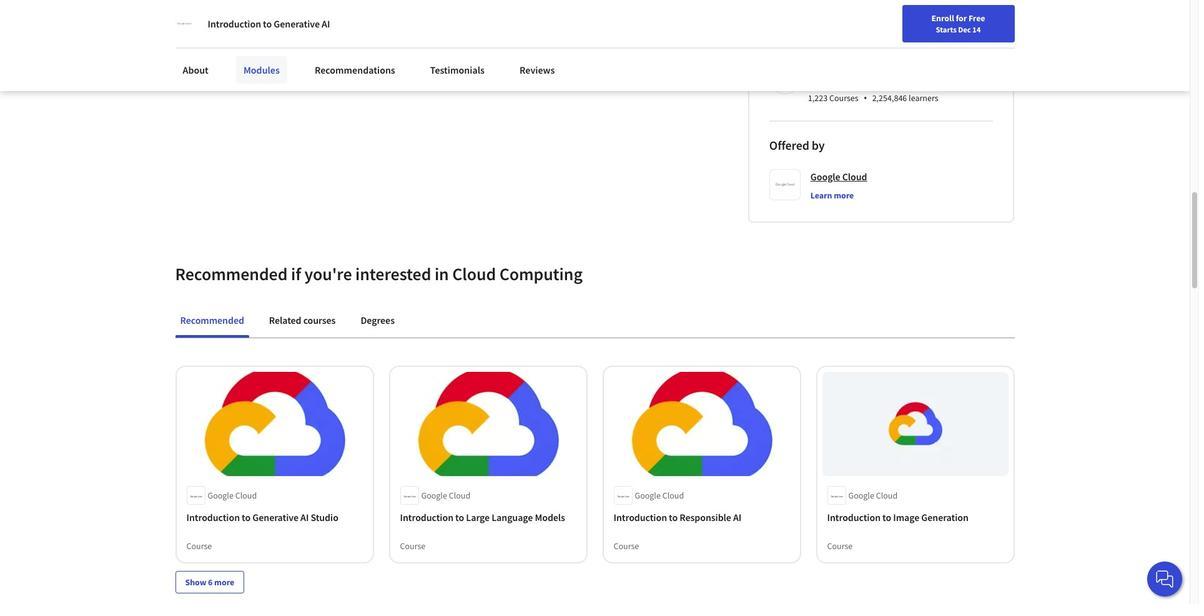 Task type: vqa. For each thing, say whether or not it's contained in the screenshot.
Balanced Search Trees Module 10 • 1 hour to complete
no



Task type: locate. For each thing, give the bounding box(es) containing it.
learn
[[811, 190, 833, 201]]

course for introduction to large language models
[[400, 541, 426, 553]]

show
[[185, 578, 206, 589]]

google cloud training image
[[772, 65, 799, 92]]

google cloud for introduction to responsible ai
[[635, 491, 684, 502]]

2 horizontal spatial ai
[[733, 512, 742, 524]]

computing
[[500, 263, 583, 285]]

generative
[[274, 17, 320, 30], [253, 512, 299, 524]]

google cloud up introduction to image generation
[[849, 491, 898, 502]]

about
[[183, 64, 209, 76]]

more
[[834, 190, 854, 201], [214, 578, 234, 589]]

google cloud for introduction to image generation
[[849, 491, 898, 502]]

interested
[[355, 263, 431, 285]]

recommended for recommended if you're interested in cloud computing
[[175, 263, 288, 285]]

recommended inside button
[[180, 314, 244, 327]]

testimonials
[[430, 64, 485, 76]]

ai for introduction to generative ai
[[322, 17, 330, 30]]

ai
[[322, 17, 330, 30], [301, 512, 309, 524], [733, 512, 742, 524]]

google for introduction to large language models
[[421, 491, 447, 502]]

to inside introduction to responsible ai link
[[669, 512, 678, 524]]

to for introduction to generative ai
[[263, 17, 272, 30]]

generative left studio
[[253, 512, 299, 524]]

None search field
[[178, 8, 478, 33]]

generative inside collection element
[[253, 512, 299, 524]]

related courses
[[269, 314, 336, 327]]

0 vertical spatial generative
[[274, 17, 320, 30]]

cloud for introduction to generative ai studio
[[235, 491, 257, 502]]

english button
[[928, 0, 1003, 41]]

google up learn
[[811, 170, 841, 183]]

1 vertical spatial recommended
[[180, 314, 244, 327]]

to
[[263, 17, 272, 30], [242, 512, 251, 524], [456, 512, 464, 524], [669, 512, 678, 524], [883, 512, 892, 524]]

0 horizontal spatial ai
[[301, 512, 309, 524]]

testimonials link
[[423, 56, 492, 84]]

4 course from the left
[[828, 541, 853, 553]]

introduction to generative ai studio
[[187, 512, 339, 524]]

to for introduction to large language models
[[456, 512, 464, 524]]

reviews
[[520, 64, 555, 76]]

introduction for introduction to image generation
[[828, 512, 881, 524]]

1,223 courses • 2,254,846 learners
[[808, 91, 939, 105]]

cloud up introduction to responsible ai
[[663, 491, 684, 502]]

to inside introduction to image generation link
[[883, 512, 892, 524]]

generative for introduction to generative ai studio
[[253, 512, 299, 524]]

ratings
[[901, 35, 926, 47]]

chat with us image
[[1155, 570, 1175, 590]]

3 course from the left
[[614, 541, 639, 553]]

google up introduction to generative ai studio
[[208, 491, 234, 502]]

1 vertical spatial more
[[214, 578, 234, 589]]

cloud
[[843, 170, 868, 183], [452, 263, 496, 285], [235, 491, 257, 502], [449, 491, 471, 502], [663, 491, 684, 502], [876, 491, 898, 502]]

1 vertical spatial generative
[[253, 512, 299, 524]]

1 horizontal spatial more
[[834, 190, 854, 201]]

about link
[[175, 56, 216, 84]]

more down google cloud link
[[834, 190, 854, 201]]

more inside collection element
[[214, 578, 234, 589]]

ai right responsible at bottom right
[[733, 512, 742, 524]]

google cloud for introduction to large language models
[[421, 491, 471, 502]]

to for introduction to generative ai studio
[[242, 512, 251, 524]]

generative up modules link
[[274, 17, 320, 30]]

cloud up introduction to image generation
[[876, 491, 898, 502]]

introduction to large language models link
[[400, 511, 576, 526]]

ai left studio
[[301, 512, 309, 524]]

dec
[[959, 24, 971, 34]]

google cloud
[[811, 170, 868, 183], [208, 491, 257, 502], [421, 491, 471, 502], [635, 491, 684, 502], [849, 491, 898, 502]]

find your new career
[[843, 14, 922, 26]]

introduction to responsible ai
[[614, 512, 742, 524]]

0 vertical spatial recommended
[[175, 263, 288, 285]]

introduction for introduction to generative ai
[[208, 17, 261, 30]]

2 course from the left
[[400, 541, 426, 553]]

google up introduction to large language models
[[421, 491, 447, 502]]

image
[[894, 512, 920, 524]]

recommendations
[[315, 64, 395, 76]]

responsible
[[680, 512, 732, 524]]

cloud for introduction to large language models
[[449, 491, 471, 502]]

ai up recommendations
[[322, 17, 330, 30]]

free
[[969, 12, 986, 24]]

enroll for free starts dec 14
[[932, 12, 986, 34]]

introduction for introduction to large language models
[[400, 512, 454, 524]]

introduction to image generation
[[828, 512, 969, 524]]

more right 6
[[214, 578, 234, 589]]

related
[[269, 314, 301, 327]]

models
[[535, 512, 565, 524]]

to inside introduction to large language models link
[[456, 512, 464, 524]]

google cloud up introduction to generative ai studio
[[208, 491, 257, 502]]

in
[[435, 263, 449, 285]]

by
[[812, 137, 825, 153]]

0 horizontal spatial more
[[214, 578, 234, 589]]

0 vertical spatial more
[[834, 190, 854, 201]]

modules
[[244, 64, 280, 76]]

1 course from the left
[[187, 541, 212, 553]]

google cloud image
[[175, 15, 193, 32]]

reviews link
[[512, 56, 563, 84]]

to inside introduction to generative ai studio link
[[242, 512, 251, 524]]

1 horizontal spatial ai
[[322, 17, 330, 30]]

show 6 more button
[[175, 572, 244, 594]]

ai for introduction to responsible ai
[[733, 512, 742, 524]]

cloud up introduction to generative ai studio
[[235, 491, 257, 502]]

google for introduction to responsible ai
[[635, 491, 661, 502]]

introduction for introduction to responsible ai
[[614, 512, 667, 524]]

recommended if you're interested in cloud computing
[[175, 263, 583, 285]]

recommended for recommended
[[180, 314, 244, 327]]

recommended
[[175, 263, 288, 285], [180, 314, 244, 327]]

google up introduction to image generation
[[849, 491, 875, 502]]

google
[[811, 170, 841, 183], [208, 491, 234, 502], [421, 491, 447, 502], [635, 491, 661, 502], [849, 491, 875, 502]]

cloud up large
[[449, 491, 471, 502]]

introduction
[[208, 17, 261, 30], [187, 512, 240, 524], [400, 512, 454, 524], [614, 512, 667, 524], [828, 512, 881, 524]]

google cloud up large
[[421, 491, 471, 502]]

course
[[187, 541, 212, 553], [400, 541, 426, 553], [614, 541, 639, 553], [828, 541, 853, 553]]

degrees
[[361, 314, 395, 327]]

google up introduction to responsible ai
[[635, 491, 661, 502]]

introduction to image generation link
[[828, 511, 1004, 526]]

ai for introduction to generative ai studio
[[301, 512, 309, 524]]

introduction to generative ai studio link
[[187, 511, 363, 526]]

large
[[466, 512, 490, 524]]

google cloud up introduction to responsible ai
[[635, 491, 684, 502]]



Task type: describe. For each thing, give the bounding box(es) containing it.
652
[[887, 35, 900, 47]]

courses
[[830, 92, 859, 104]]

english
[[951, 14, 981, 27]]

modules link
[[236, 56, 287, 84]]

offered by
[[770, 137, 825, 153]]

14
[[973, 24, 981, 34]]

cloud right "in"
[[452, 263, 496, 285]]

cloud up 'learn more'
[[843, 170, 868, 183]]

related courses button
[[264, 305, 341, 335]]

google inside google cloud link
[[811, 170, 841, 183]]

courses
[[303, 314, 336, 327]]

learn more
[[811, 190, 854, 201]]

for
[[956, 12, 967, 24]]

google for introduction to image generation
[[849, 491, 875, 502]]

1,223
[[808, 92, 828, 104]]

studio
[[311, 512, 339, 524]]

recommended button
[[175, 305, 249, 335]]

degrees button
[[356, 305, 400, 335]]

to for introduction to image generation
[[883, 512, 892, 524]]

6
[[208, 578, 213, 589]]

new
[[880, 14, 896, 26]]

introduction to large language models
[[400, 512, 565, 524]]

find your new career link
[[837, 12, 928, 28]]

introduction to generative ai
[[208, 17, 330, 30]]

starts
[[936, 24, 957, 34]]

recommendation tabs tab list
[[175, 305, 1015, 338]]

you're
[[305, 263, 352, 285]]

cloud for introduction to image generation
[[876, 491, 898, 502]]

course for introduction to responsible ai
[[614, 541, 639, 553]]

offered
[[770, 137, 810, 153]]

recommendations link
[[307, 56, 403, 84]]

generative for introduction to generative ai
[[274, 17, 320, 30]]

show 6 more
[[185, 578, 234, 589]]

)
[[926, 35, 929, 47]]

learn more button
[[811, 189, 854, 202]]

generation
[[922, 512, 969, 524]]

course for introduction to generative ai studio
[[187, 541, 212, 553]]

•
[[864, 91, 868, 105]]

career
[[898, 14, 922, 26]]

cloud for introduction to responsible ai
[[663, 491, 684, 502]]

find
[[843, 14, 860, 26]]

enroll
[[932, 12, 955, 24]]

introduction to responsible ai link
[[614, 511, 790, 526]]

collection element
[[168, 338, 1022, 605]]

2,254,846
[[873, 92, 907, 104]]

google cloud for introduction to generative ai studio
[[208, 491, 257, 502]]

language
[[492, 512, 533, 524]]

google for introduction to generative ai studio
[[208, 491, 234, 502]]

google cloud up 'learn more'
[[811, 170, 868, 183]]

if
[[291, 263, 301, 285]]

to for introduction to responsible ai
[[669, 512, 678, 524]]

course for introduction to image generation
[[828, 541, 853, 553]]

google cloud link
[[811, 169, 868, 184]]

652 ratings )
[[887, 35, 929, 47]]

your
[[861, 14, 878, 26]]

learners
[[909, 92, 939, 104]]

introduction for introduction to generative ai studio
[[187, 512, 240, 524]]



